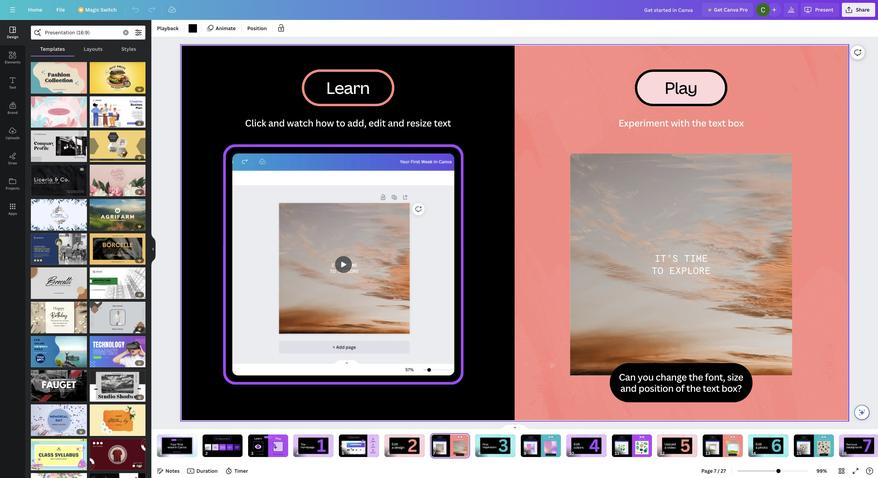 Task type: vqa. For each thing, say whether or not it's contained in the screenshot.
Yellow Modern Burger (Presentation (16:9)) image
yes



Task type: locate. For each thing, give the bounding box(es) containing it.
to right how
[[336, 117, 345, 129]]

of right draw button
[[37, 155, 41, 160]]

1 of 12 inside pastel blue yellow purple playful class syllabus presentation 16:9 group
[[34, 463, 46, 469]]

12 inside monochrome minimalist elegant magazine photography portfolio presentation 16:9 group
[[101, 395, 105, 400]]

position button
[[245, 23, 270, 34]]

1 vertical spatial 15
[[101, 224, 105, 229]]

1 horizontal spatial to
[[652, 265, 664, 276]]

1 of 12 inside colorful aesthetic magazine photography portfolio presentation 16:9 group
[[93, 258, 105, 263]]

1 vertical spatial to
[[652, 265, 664, 276]]

12 for monochrome minimalist elegant magazine photography portfolio presentation 16:9 group
[[101, 395, 105, 400]]

of inside warm brown aesthetic fashion brand marketing presentation 16 : 9 group
[[37, 292, 41, 297]]

1 of 12 for warm brown aesthetic fashion brand marketing presentation 16 : 9 group
[[34, 292, 46, 297]]

1 up monochrome minimalist elegant magazine photography portfolio presentation 16:9 group
[[93, 361, 95, 366]]

templates
[[40, 46, 65, 52]]

of up green simple architecture presentation (16:9) 'group'
[[96, 258, 100, 263]]

15 inside pink blue pastel playful fashion collection presentation 16:9 group
[[42, 86, 46, 92]]

to inside it's time to explore
[[652, 265, 664, 276]]

0 vertical spatial 1 of 15
[[34, 86, 46, 92]]

2 vertical spatial 1 of 15
[[93, 361, 105, 366]]

green simple architecture presentation (16:9) group
[[90, 263, 145, 299]]

resize
[[407, 117, 432, 129]]

of up colorful aesthetic magazine photography portfolio presentation 16:9 group
[[96, 224, 100, 229]]

of for warm brown aesthetic fashion brand marketing presentation 16 : 9 group
[[37, 292, 41, 297]]

text
[[434, 117, 451, 129], [709, 117, 726, 129]]

1 of 12 up "blue minimalist memorial day presentation (16:9)" group
[[34, 395, 46, 400]]

of for colorful aesthetic magazine photography portfolio presentation 16:9 group
[[96, 258, 100, 263]]

15 for pink blue pastel playful fashion collection presentation 16:9 group at the left top of page
[[42, 86, 46, 92]]

1 of 12 inside white maroon simple elegant automotive company profile presentation 16:9 group
[[34, 395, 46, 400]]

of for monochrome minimalist elegant magazine photography portfolio presentation 16:9 group
[[96, 395, 100, 400]]

of inside monochrome professional fashion company profile presentation 16:9 group
[[37, 155, 41, 160]]

12 up monochrome elegant professional company profile presentation 16:9 group
[[42, 155, 46, 160]]

12 for the blue yellow good idea presentation (16:9) group
[[42, 258, 46, 263]]

1 right projects
[[34, 189, 36, 195]]

0 horizontal spatial to
[[336, 117, 345, 129]]

1 of 12 up grey minimalist new arrival (presentation (16:9)) group at the bottom of the page
[[93, 292, 105, 297]]

12 inside colorful aesthetic magazine photography portfolio presentation 16:9 group
[[101, 258, 105, 263]]

12 inside green simple architecture presentation (16:9) 'group'
[[101, 292, 105, 297]]

notes button
[[154, 466, 182, 477]]

1 up green simple architecture presentation (16:9) 'group'
[[93, 258, 95, 263]]

and right click
[[268, 117, 285, 129]]

of right projects
[[37, 189, 41, 195]]

1 of 12 for white maroon simple elegant automotive company profile presentation 16:9 group
[[34, 395, 46, 400]]

of inside white maroon simple elegant automotive company profile presentation 16:9 group
[[37, 395, 41, 400]]

of up the yellow minimalist furniture collection presentation (16:9) group
[[96, 121, 100, 126]]

1 of 15 inside green yellow modern farming presentation 16:9 group
[[93, 224, 105, 229]]

animate
[[216, 25, 236, 32]]

1 of 15
[[34, 86, 46, 92], [93, 224, 105, 229], [93, 361, 105, 366]]

1 of 12 up happy birthday (presentation (16:9)) group
[[34, 292, 46, 297]]

/
[[718, 468, 720, 474]]

1 of 12 up orange daisy mother's day (presentation (16:9)) group
[[93, 395, 105, 400]]

of up monochrome minimalist elegant magazine photography portfolio presentation 16:9 group
[[96, 361, 100, 366]]

1 up colorful aesthetic magazine photography portfolio presentation 16:9 group
[[93, 224, 95, 229]]

1 of 12 right draw button
[[34, 155, 46, 160]]

12
[[101, 121, 105, 126], [42, 155, 46, 160], [42, 189, 46, 195], [42, 258, 46, 263], [101, 258, 105, 263], [42, 292, 46, 297], [101, 292, 105, 297], [42, 395, 46, 400], [101, 395, 105, 400], [42, 463, 46, 469]]

how
[[316, 117, 334, 129]]

1 for green simple architecture presentation (16:9) 'group'
[[93, 292, 95, 297]]

1 of 12 up green simple architecture presentation (16:9) 'group'
[[93, 258, 105, 263]]

15
[[42, 86, 46, 92], [101, 224, 105, 229], [101, 361, 105, 366]]

of inside pastel blue yellow purple playful class syllabus presentation 16:9 group
[[37, 463, 41, 469]]

12 inside monochrome elegant professional company profile presentation 16:9 group
[[42, 189, 46, 195]]

12 up warm brown aesthetic fashion brand marketing presentation 16 : 9 group
[[42, 258, 46, 263]]

15 up colorful aesthetic magazine photography portfolio presentation 16:9 group
[[101, 224, 105, 229]]

position
[[247, 25, 267, 32]]

projects button
[[0, 171, 25, 197]]

and
[[268, 117, 285, 129], [388, 117, 404, 129]]

1 up happy mother's day presentation (16:9)) group
[[34, 463, 36, 469]]

text right the resize
[[434, 117, 451, 129]]

12 up grey minimalist new arrival (presentation (16:9)) group at the bottom of the page
[[101, 292, 105, 297]]

1
[[34, 86, 36, 92], [93, 121, 95, 126], [34, 155, 36, 160], [34, 189, 36, 195], [93, 224, 95, 229], [34, 258, 36, 263], [93, 258, 95, 263], [34, 292, 36, 297], [93, 292, 95, 297], [93, 361, 95, 366], [34, 395, 36, 400], [93, 395, 95, 400], [34, 463, 36, 469]]

page
[[702, 468, 713, 474]]

1 of 12
[[93, 121, 105, 126], [34, 155, 46, 160], [34, 189, 46, 195], [34, 258, 46, 263], [93, 258, 105, 263], [34, 292, 46, 297], [93, 292, 105, 297], [34, 395, 46, 400], [93, 395, 105, 400], [34, 463, 46, 469]]

of inside blue purple gradient professional company presentation 16:9 'group'
[[96, 361, 100, 366]]

2 vertical spatial 15
[[101, 361, 105, 366]]

draw
[[8, 161, 17, 165]]

12 up orange daisy mother's day (presentation (16:9)) group
[[101, 395, 105, 400]]

12 for pastel blue yellow purple playful class syllabus presentation 16:9 group
[[42, 463, 46, 469]]

blue purple gradient professional company presentation 16:9 group
[[90, 332, 145, 368]]

of inside monochrome elegant professional company profile presentation 16:9 group
[[37, 189, 41, 195]]

1 up grey minimalist new arrival (presentation (16:9)) group at the bottom of the page
[[93, 292, 95, 297]]

green yellow modern farming presentation 16:9 group
[[90, 195, 145, 231]]

12 for colorful aesthetic magazine photography portfolio presentation 16:9 group
[[101, 258, 105, 263]]

1 of 12 inside monochrome elegant professional company profile presentation 16:9 group
[[34, 189, 46, 195]]

1 of 12 for monochrome elegant professional company profile presentation 16:9 group
[[34, 189, 46, 195]]

1 of 15 inside pink blue pastel playful fashion collection presentation 16:9 group
[[34, 86, 46, 92]]

of
[[37, 86, 41, 92], [96, 121, 100, 126], [37, 155, 41, 160], [37, 189, 41, 195], [96, 224, 100, 229], [37, 258, 41, 263], [96, 258, 100, 263], [37, 292, 41, 297], [96, 292, 100, 297], [96, 361, 100, 366], [37, 395, 41, 400], [96, 395, 100, 400], [37, 463, 41, 469]]

1 right text
[[34, 86, 36, 92]]

12 up happy mother's day presentation (16:9)) group
[[42, 463, 46, 469]]

12 for the blue minimalist creative business plan presentation (16:9) group
[[101, 121, 105, 126]]

1 vertical spatial 1 of 15
[[93, 224, 105, 229]]

1 horizontal spatial text
[[709, 117, 726, 129]]

1 of 12 up happy mother's day presentation (16:9)) group
[[34, 463, 46, 469]]

styles
[[121, 46, 136, 52]]

of up grey minimalist new arrival (presentation (16:9)) group at the bottom of the page
[[96, 292, 100, 297]]

to down it's
[[652, 265, 664, 276]]

12 up the yellow minimalist furniture collection presentation (16:9) group
[[101, 121, 105, 126]]

yellow modern burger (presentation (16:9)) group
[[90, 58, 145, 94]]

12 inside warm brown aesthetic fashion brand marketing presentation 16 : 9 group
[[42, 292, 46, 297]]

add,
[[348, 117, 367, 129]]

pink blue pastel playful fashion collection presentation 16:9 group
[[31, 58, 87, 94]]

1 up "blue minimalist memorial day presentation (16:9)" group
[[34, 395, 36, 400]]

1 up orange daisy mother's day (presentation (16:9)) group
[[93, 395, 95, 400]]

1 of 12 for pastel blue yellow purple playful class syllabus presentation 16:9 group
[[34, 463, 46, 469]]

27
[[721, 468, 726, 474]]

1 of 15 up happy mother's day presentation (16:9)) group on the top
[[34, 86, 46, 92]]

12 up happy mother's day  (presentation (16:9)) group
[[42, 189, 46, 195]]

1 of 15 up colorful aesthetic magazine photography portfolio presentation 16:9 group
[[93, 224, 105, 229]]

uploads
[[6, 135, 20, 140]]

of up happy birthday (presentation (16:9)) group
[[37, 292, 41, 297]]

1 of 12 inside monochrome minimalist elegant magazine photography portfolio presentation 16:9 group
[[93, 395, 105, 400]]

elements
[[5, 60, 21, 65]]

1 of 15 for blue purple gradient professional company presentation 16:9 'group'
[[93, 361, 105, 366]]

of up orange daisy mother's day (presentation (16:9)) group
[[96, 395, 100, 400]]

duration
[[196, 468, 218, 474]]

of right text
[[37, 86, 41, 92]]

magic switch
[[85, 6, 117, 13]]

of inside pink blue pastel playful fashion collection presentation 16:9 group
[[37, 86, 41, 92]]

present button
[[801, 3, 839, 17]]

1 of 15 inside blue purple gradient professional company presentation 16:9 'group'
[[93, 361, 105, 366]]

layouts button
[[74, 42, 112, 56]]

to
[[336, 117, 345, 129], [652, 265, 664, 276]]

1 for colorful aesthetic magazine photography portfolio presentation 16:9 group
[[93, 258, 95, 263]]

1 of 12 inside monochrome professional fashion company profile presentation 16:9 group
[[34, 155, 46, 160]]

1 horizontal spatial and
[[388, 117, 404, 129]]

12 for monochrome professional fashion company profile presentation 16:9 group
[[42, 155, 46, 160]]

12 up "blue minimalist memorial day presentation (16:9)" group
[[42, 395, 46, 400]]

1 of 12 inside the blue yellow good idea presentation (16:9) group
[[34, 258, 46, 263]]

share
[[856, 6, 870, 13]]

of up warm brown aesthetic fashion brand marketing presentation 16 : 9 group
[[37, 258, 41, 263]]

1 of 12 up happy mother's day  (presentation (16:9)) group
[[34, 189, 46, 195]]

white maroon simple elegant automotive company profile presentation 16:9 group
[[31, 366, 87, 402]]

home link
[[22, 3, 48, 17]]

of up "blue minimalist memorial day presentation (16:9)" group
[[37, 395, 41, 400]]

of inside green simple architecture presentation (16:9) 'group'
[[96, 292, 100, 297]]

layouts
[[84, 46, 103, 52]]

click and watch how to add, edit and resize text
[[245, 117, 451, 129]]

1 for green yellow modern farming presentation 16:9 group in the top left of the page
[[93, 224, 95, 229]]

apps
[[8, 211, 17, 216]]

warm brown aesthetic fashion brand marketing presentation 16 : 9 group
[[31, 263, 87, 299]]

of inside the blue yellow good idea presentation (16:9) group
[[37, 258, 41, 263]]

of for green simple architecture presentation (16:9) 'group'
[[96, 292, 100, 297]]

0 horizontal spatial and
[[268, 117, 285, 129]]

12 inside the blue yellow good idea presentation (16:9) group
[[42, 258, 46, 263]]

1 for blue purple gradient professional company presentation 16:9 'group'
[[93, 361, 95, 366]]

watch
[[287, 117, 314, 129]]

and right edit
[[388, 117, 404, 129]]

12 for white maroon simple elegant automotive company profile presentation 16:9 group
[[42, 395, 46, 400]]

red minimalist new variant (presentation (16:9)) group
[[90, 435, 145, 470]]

1 up the yellow minimalist furniture collection presentation (16:9) group
[[93, 121, 95, 126]]

1 up warm brown aesthetic fashion brand marketing presentation 16 : 9 group
[[34, 258, 36, 263]]

happy mother's day presentation (16:9)) group
[[31, 92, 87, 128]]

12 inside white maroon simple elegant automotive company profile presentation 16:9 group
[[42, 395, 46, 400]]

12 inside monochrome professional fashion company profile presentation 16:9 group
[[42, 155, 46, 160]]

12 up green simple architecture presentation (16:9) 'group'
[[101, 258, 105, 263]]

15 for blue purple gradient professional company presentation 16:9 'group'
[[101, 361, 105, 366]]

explore
[[670, 265, 711, 276]]

it's time to explore
[[652, 253, 711, 276]]

#000000 image
[[189, 24, 197, 33]]

orange daisy mother's day (presentation (16:9)) group
[[90, 400, 145, 436]]

0 vertical spatial 15
[[42, 86, 46, 92]]

yellow minimalist furniture collection presentation (16:9) image
[[90, 131, 145, 162]]

1 up happy birthday (presentation (16:9)) group
[[34, 292, 36, 297]]

yellow modern burger (presentation (16:9)) image
[[90, 62, 145, 94]]

1 for pink blue pastel playful fashion collection presentation 16:9 group at the left top of page
[[34, 86, 36, 92]]

12 inside pastel blue yellow purple playful class syllabus presentation 16:9 group
[[42, 463, 46, 469]]

1 for pastel blue yellow purple playful class syllabus presentation 16:9 group
[[34, 463, 36, 469]]

of up happy mother's day presentation (16:9)) group
[[37, 463, 41, 469]]

share button
[[842, 3, 875, 17]]

file
[[56, 6, 65, 13]]

elements button
[[0, 45, 25, 70]]

1 of 12 inside the blue minimalist creative business plan presentation (16:9) group
[[93, 121, 105, 126]]

text right the
[[709, 117, 726, 129]]

happy mother's day  (presentation (16:9)) group
[[31, 195, 87, 231]]

of inside the blue minimalist creative business plan presentation (16:9) group
[[96, 121, 100, 126]]

pastel blue yellow purple playful class syllabus presentation 16:9 group
[[31, 435, 87, 470]]

2 and from the left
[[388, 117, 404, 129]]

of for the blue minimalist creative business plan presentation (16:9) group
[[96, 121, 100, 126]]

switch
[[101, 6, 117, 13]]

of inside monochrome minimalist elegant magazine photography portfolio presentation 16:9 group
[[96, 395, 100, 400]]

15 up monochrome minimalist elegant magazine photography portfolio presentation 16:9 group
[[101, 361, 105, 366]]

15 inside blue purple gradient professional company presentation 16:9 'group'
[[101, 361, 105, 366]]

1 of 12 inside warm brown aesthetic fashion brand marketing presentation 16 : 9 group
[[34, 292, 46, 297]]

of inside colorful aesthetic magazine photography portfolio presentation 16:9 group
[[96, 258, 100, 263]]

Design title text field
[[639, 3, 699, 17]]

1 of 12 up warm brown aesthetic fashion brand marketing presentation 16 : 9 group
[[34, 258, 46, 263]]

of for pastel blue yellow purple playful class syllabus presentation 16:9 group
[[37, 463, 41, 469]]

1 of 12 up the yellow minimalist furniture collection presentation (16:9) group
[[93, 121, 105, 126]]

monochrome simple professional magazine photography portfolio presentation 16:9 group
[[90, 469, 145, 478]]

notes
[[165, 468, 180, 474]]

the
[[692, 117, 707, 129]]

file button
[[51, 3, 71, 17]]

Page title text field
[[438, 450, 441, 457]]

1 right draw button
[[34, 155, 36, 160]]

hide image
[[151, 232, 156, 266]]

of inside green yellow modern farming presentation 16:9 group
[[96, 224, 100, 229]]

12 up happy birthday (presentation (16:9)) group
[[42, 292, 46, 297]]

15 inside green yellow modern farming presentation 16:9 group
[[101, 224, 105, 229]]

canva
[[724, 6, 739, 13]]

experiment
[[619, 117, 669, 129]]

12 inside the blue minimalist creative business plan presentation (16:9) group
[[101, 121, 105, 126]]

blue minimalist memorial day presentation (16:9) group
[[31, 400, 87, 436]]

0 horizontal spatial text
[[434, 117, 451, 129]]

1 of 12 inside green simple architecture presentation (16:9) 'group'
[[93, 292, 105, 297]]

magic
[[85, 6, 99, 13]]

1 of 15 up monochrome minimalist elegant magazine photography portfolio presentation 16:9 group
[[93, 361, 105, 366]]

15 up happy mother's day presentation (16:9)) group on the top
[[42, 86, 46, 92]]



Task type: describe. For each thing, give the bounding box(es) containing it.
timer
[[234, 468, 248, 474]]

2 text from the left
[[709, 117, 726, 129]]

styles button
[[112, 42, 145, 56]]

experiment with the text box
[[619, 117, 744, 129]]

magic switch button
[[73, 3, 122, 17]]

1 for white maroon simple elegant automotive company profile presentation 16:9 group
[[34, 395, 36, 400]]

1 for monochrome professional fashion company profile presentation 16:9 group
[[34, 155, 36, 160]]

blue minimalist memorial day presentation (16:9) image
[[31, 405, 87, 436]]

1 for warm brown aesthetic fashion brand marketing presentation 16 : 9 group
[[34, 292, 36, 297]]

side panel tab list
[[0, 20, 25, 222]]

1 for the blue minimalist creative business plan presentation (16:9) group
[[93, 121, 95, 126]]

click
[[245, 117, 266, 129]]

grey minimalist new arrival (presentation (16:9)) image
[[90, 302, 145, 333]]

monochrome minimalist elegant magazine photography portfolio presentation 16:9 group
[[90, 366, 145, 402]]

of for monochrome professional fashion company profile presentation 16:9 group
[[37, 155, 41, 160]]

timer button
[[223, 466, 251, 477]]

yellow minimalist furniture collection presentation (16:9) group
[[90, 126, 145, 162]]

0 vertical spatial to
[[336, 117, 345, 129]]

animate button
[[205, 23, 239, 34]]

apps button
[[0, 197, 25, 222]]

design
[[7, 34, 18, 39]]

red minimalist new variant (presentation (16:9)) image
[[90, 439, 145, 470]]

happy mother's day presentation (16:9)) image
[[90, 165, 145, 196]]

1 of 12 for monochrome professional fashion company profile presentation 16:9 group
[[34, 155, 46, 160]]

of for pink blue pastel playful fashion collection presentation 16:9 group at the left top of page
[[37, 86, 41, 92]]

99% button
[[811, 466, 833, 477]]

happy mother's day presentation (16:9)) image
[[31, 96, 87, 128]]

get
[[714, 6, 723, 13]]

text
[[9, 85, 16, 90]]

home
[[28, 6, 42, 13]]

get canva pro
[[714, 6, 748, 13]]

brand
[[7, 110, 18, 115]]

of for blue purple gradient professional company presentation 16:9 'group'
[[96, 361, 100, 366]]

monochrome elegant professional company profile presentation 16:9 group
[[31, 161, 87, 196]]

happy mother's day presentation (16:9)) image
[[31, 473, 87, 478]]

12 for green simple architecture presentation (16:9) 'group'
[[101, 292, 105, 297]]

7
[[714, 468, 717, 474]]

main menu bar
[[0, 0, 878, 20]]

1 of 15 for pink blue pastel playful fashion collection presentation 16:9 group at the left top of page
[[34, 86, 46, 92]]

1 and from the left
[[268, 117, 285, 129]]

projects
[[6, 186, 20, 191]]

orange daisy mother's day (presentation (16:9)) image
[[90, 405, 145, 436]]

canva assistant image
[[858, 408, 866, 417]]

happy mother's day presentation (16:9)) group
[[31, 469, 87, 478]]

happy birthday (presentation (16:9)) group
[[31, 298, 87, 333]]

15 for green yellow modern farming presentation 16:9 group in the top left of the page
[[101, 224, 105, 229]]

of for monochrome elegant professional company profile presentation 16:9 group
[[37, 189, 41, 195]]

playback
[[157, 25, 179, 32]]

templates button
[[31, 42, 74, 56]]

99%
[[817, 468, 827, 474]]

blue yellow good idea presentation (16:9) group
[[31, 229, 87, 265]]

1 of 12 for the blue minimalist creative business plan presentation (16:9) group
[[93, 121, 105, 126]]

get canva pro button
[[702, 3, 754, 17]]

time
[[684, 253, 708, 264]]

1 of 15 for green yellow modern farming presentation 16:9 group in the top left of the page
[[93, 224, 105, 229]]

1 for the blue yellow good idea presentation (16:9) group
[[34, 258, 36, 263]]

duration button
[[185, 466, 220, 477]]

happy birthday (presentation (16:9)) image
[[31, 302, 87, 333]]

1 of 12 for the blue yellow good idea presentation (16:9) group
[[34, 258, 46, 263]]

of for green yellow modern farming presentation 16:9 group in the top left of the page
[[96, 224, 100, 229]]

text button
[[0, 70, 25, 96]]

page 7 / 27 button
[[699, 466, 729, 477]]

draw button
[[0, 146, 25, 171]]

of for the blue yellow good idea presentation (16:9) group
[[37, 258, 41, 263]]

12 for warm brown aesthetic fashion brand marketing presentation 16 : 9 group
[[42, 292, 46, 297]]

present
[[815, 6, 834, 13]]

blue gradient travel (presentation (16:9)) group
[[31, 332, 87, 368]]

box
[[728, 117, 744, 129]]

uploads button
[[0, 121, 25, 146]]

design button
[[0, 20, 25, 45]]

12 for monochrome elegant professional company profile presentation 16:9 group
[[42, 189, 46, 195]]

playback button
[[154, 23, 181, 34]]

blue gradient travel (presentation (16:9)) image
[[31, 336, 87, 368]]

happy mother's day  (presentation (16:9)) image
[[31, 199, 87, 231]]

1 for monochrome minimalist elegant magazine photography portfolio presentation 16:9 group
[[93, 395, 95, 400]]

Use 5+ words to describe... search field
[[45, 26, 119, 39]]

edit
[[369, 117, 386, 129]]

page 7 / 27
[[702, 468, 726, 474]]

1 for monochrome elegant professional company profile presentation 16:9 group
[[34, 189, 36, 195]]

1 text from the left
[[434, 117, 451, 129]]

1 of 12 for green simple architecture presentation (16:9) 'group'
[[93, 292, 105, 297]]

happy mother's day presentation (16:9)) group
[[90, 161, 145, 196]]

page 7 image
[[430, 435, 470, 457]]

pro
[[740, 6, 748, 13]]

grey minimalist new arrival (presentation (16:9)) group
[[90, 298, 145, 333]]

colorful aesthetic magazine photography portfolio presentation 16:9 group
[[90, 229, 145, 265]]

brand button
[[0, 96, 25, 121]]

of for white maroon simple elegant automotive company profile presentation 16:9 group
[[37, 395, 41, 400]]

hide pages image
[[498, 424, 532, 430]]

monochrome professional fashion company profile presentation 16:9 group
[[31, 126, 87, 162]]

blue minimalist creative business plan presentation (16:9) group
[[90, 92, 145, 128]]

1 of 12 for monochrome minimalist elegant magazine photography portfolio presentation 16:9 group
[[93, 395, 105, 400]]

1 of 12 for colorful aesthetic magazine photography portfolio presentation 16:9 group
[[93, 258, 105, 263]]

with
[[671, 117, 690, 129]]

it's
[[655, 253, 678, 264]]



